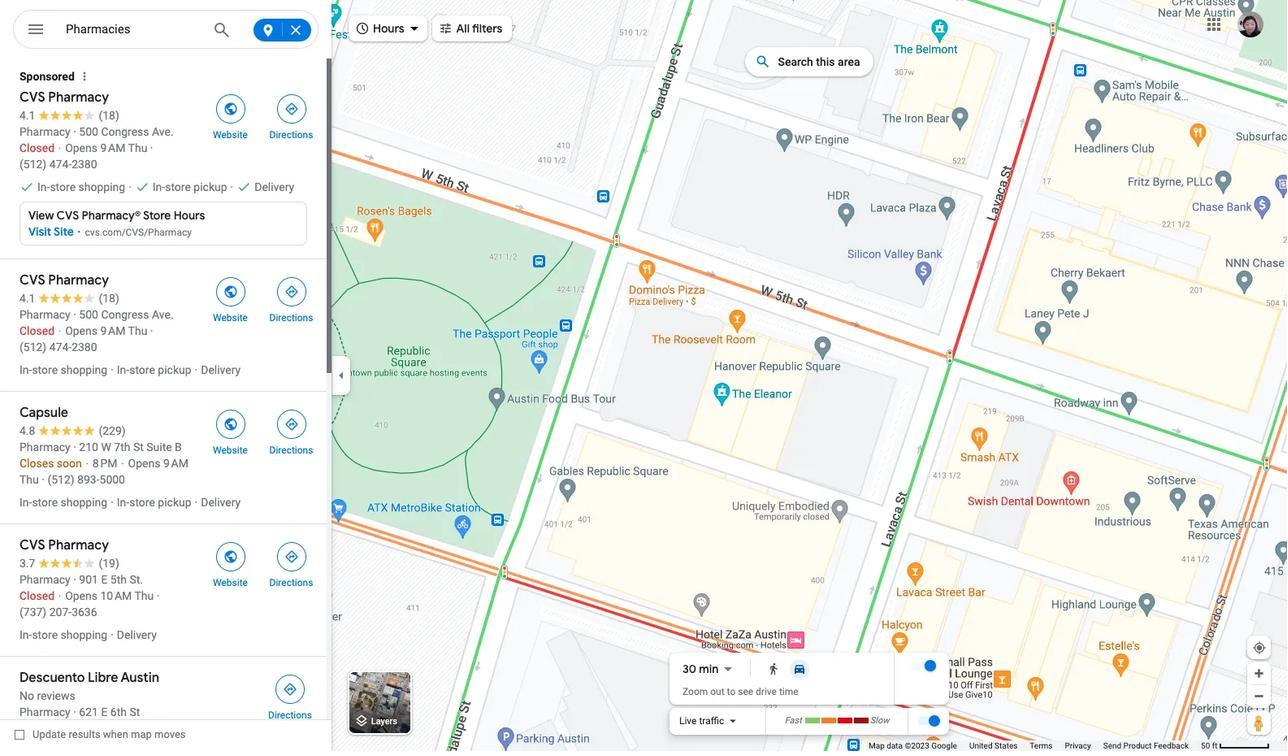 Task type: vqa. For each thing, say whether or not it's contained in the screenshot.
1st Directions icon from the top
yes



Task type: describe. For each thing, give the bounding box(es) containing it.
30 min button
[[683, 659, 738, 679]]

filters
[[472, 21, 503, 36]]

zoom out image
[[1254, 690, 1266, 702]]

30 min
[[683, 662, 719, 677]]

cvs
[[57, 208, 79, 223]]

50
[[1202, 741, 1211, 750]]

google
[[932, 741, 958, 750]]

50 ft button
[[1202, 741, 1271, 750]]

map
[[131, 728, 152, 741]]

directions for website link within the cvs pharmacy element
[[270, 129, 313, 141]]

directions for 1st website link from the bottom
[[270, 577, 313, 589]]

united states
[[970, 741, 1018, 750]]

terms button
[[1030, 741, 1053, 751]]

2 website link from the top
[[200, 272, 261, 324]]

traffic
[[699, 715, 725, 727]]

website link inside the cvs pharmacy element
[[200, 89, 261, 141]]

ft
[[1213, 741, 1218, 750]]

slow
[[871, 716, 890, 726]]

directions for 3rd website link from the bottom of the results for pharmacies feed at the left of the page
[[270, 312, 313, 324]]

when
[[103, 728, 128, 741]]

driving image
[[794, 663, 807, 676]]

directions button for website link within the cvs pharmacy element
[[261, 89, 322, 141]]

results
[[69, 728, 101, 741]]

live traffic
[[680, 715, 725, 727]]

zoom out to see drive time
[[683, 686, 799, 698]]

zoom in image
[[1254, 667, 1266, 680]]

search this area
[[778, 55, 861, 68]]

visit site
[[28, 224, 74, 239]]

walking image
[[768, 663, 781, 676]]

results for pharmacies feed
[[0, 59, 332, 751]]

footer inside the google maps element
[[869, 741, 1202, 751]]

out
[[711, 686, 725, 698]]

visit
[[28, 224, 51, 239]]

50 ft
[[1202, 741, 1218, 750]]

send product feedback
[[1104, 741, 1189, 750]]

store
[[143, 208, 171, 223]]

terms
[[1030, 741, 1053, 750]]

live traffic option
[[680, 715, 725, 727]]

directions image for 1st website link from the bottom
[[284, 550, 299, 564]]

Pharmacies field
[[13, 10, 319, 50]]

united
[[970, 741, 993, 750]]



Task type: locate. For each thing, give the bounding box(es) containing it.
to
[[727, 686, 736, 698]]

site
[[54, 224, 74, 239]]

directions button
[[261, 89, 322, 141], [261, 272, 322, 324], [261, 405, 322, 457], [261, 537, 322, 589], [259, 670, 322, 722]]

3 website from the top
[[213, 445, 248, 456]]

states
[[995, 741, 1018, 750]]

Turn off travel time tool checkbox
[[912, 660, 937, 672]]

1 horizontal spatial hours
[[373, 21, 405, 36]]

website image
[[223, 102, 238, 116], [223, 285, 238, 299], [223, 550, 238, 564]]

0 vertical spatial directions image
[[284, 285, 299, 299]]

website
[[213, 129, 248, 141], [213, 312, 248, 324], [213, 445, 248, 456], [213, 577, 248, 589]]

pharmacy®
[[82, 208, 141, 223]]

directions image inside the cvs pharmacy element
[[284, 102, 299, 116]]

footer
[[869, 741, 1202, 751]]

0 horizontal spatial hours
[[174, 208, 205, 223]]

1 website link from the top
[[200, 89, 261, 141]]

fast
[[785, 716, 802, 726]]

4 website link from the top
[[200, 537, 261, 589]]

this
[[816, 55, 835, 68]]

directions image for website link within the cvs pharmacy element
[[284, 102, 299, 116]]

0 vertical spatial website image
[[223, 102, 238, 116]]

none radio inside the google maps element
[[787, 659, 813, 679]]

directions image for 3rd website link from the bottom of the results for pharmacies feed at the left of the page
[[284, 285, 299, 299]]


[[439, 19, 453, 37]]

live
[[680, 715, 697, 727]]

search this area button
[[746, 47, 874, 76]]

2 directions image from the top
[[284, 417, 299, 432]]

 button
[[13, 10, 59, 52]]

website link
[[200, 89, 261, 141], [200, 272, 261, 324], [200, 405, 261, 457], [200, 537, 261, 589]]

see
[[738, 686, 754, 698]]

1 website from the top
[[213, 129, 248, 141]]

directions button for 3rd website link from the bottom of the results for pharmacies feed at the left of the page
[[261, 272, 322, 324]]

Update results when map moves checkbox
[[15, 724, 186, 745]]

privacy
[[1065, 741, 1092, 750]]

hours inside the cvs pharmacy element
[[174, 208, 205, 223]]

©2023
[[905, 741, 930, 750]]

2 vertical spatial directions image
[[283, 682, 298, 697]]

1 website image from the top
[[223, 102, 238, 116]]

collapse side panel image
[[332, 367, 350, 385]]

1 vertical spatial hours
[[174, 208, 205, 223]]

show your location image
[[1253, 641, 1267, 655]]

privacy button
[[1065, 741, 1092, 751]]

search
[[778, 55, 814, 68]]

directions button for 1st website link from the bottom
[[261, 537, 322, 589]]

0 vertical spatial hours
[[373, 21, 405, 36]]

send product feedback button
[[1104, 741, 1189, 751]]

none field inside pharmacies field
[[66, 20, 201, 39]]

view
[[28, 208, 54, 223]]

0 vertical spatial directions image
[[284, 102, 299, 116]]

1 vertical spatial website image
[[223, 285, 238, 299]]

website image inside the cvs pharmacy element
[[223, 102, 238, 116]]

cvs pharmacy element
[[0, 59, 327, 259]]

2 website image from the top
[[223, 285, 238, 299]]

website image
[[223, 417, 238, 432]]

time
[[780, 686, 799, 698]]

4 website from the top
[[213, 577, 248, 589]]

None radio
[[761, 659, 787, 679]]

footer containing map data ©2023 google
[[869, 741, 1202, 751]]

3 website link from the top
[[200, 405, 261, 457]]

hours right 
[[373, 21, 405, 36]]

website image for 1st website link from the bottom
[[223, 550, 238, 564]]

area
[[838, 55, 861, 68]]

map
[[869, 741, 885, 750]]

None radio
[[787, 659, 813, 679]]

1 vertical spatial directions image
[[284, 417, 299, 432]]

directions image for third website link from the top
[[284, 417, 299, 432]]

 all filters
[[439, 19, 503, 37]]

 search field
[[13, 10, 319, 52]]

website image for website link within the cvs pharmacy element
[[223, 102, 238, 116]]

google account: michele murakami  
(michele.murakami@adept.ai) image
[[1238, 11, 1264, 37]]

view cvs pharmacy® store hours
[[28, 208, 205, 223]]


[[26, 18, 46, 41]]

product
[[1124, 741, 1152, 750]]

1 vertical spatial directions image
[[284, 550, 299, 564]]

cvs.com/cvs/pharmacy
[[85, 226, 192, 238]]

directions for third website link from the top
[[270, 445, 313, 456]]

hours
[[373, 21, 405, 36], [174, 208, 205, 223]]


[[355, 19, 370, 37]]

directions
[[270, 129, 313, 141], [270, 312, 313, 324], [270, 445, 313, 456], [270, 577, 313, 589], [268, 710, 312, 721]]

update results when map moves
[[33, 728, 186, 741]]

 hours
[[355, 19, 405, 37]]

directions image
[[284, 285, 299, 299], [284, 550, 299, 564], [283, 682, 298, 697]]

united states button
[[970, 741, 1018, 751]]

moves
[[154, 728, 186, 741]]

hours inside  hours
[[373, 21, 405, 36]]

turn off travel time tool image
[[925, 660, 937, 672]]

3 website image from the top
[[223, 550, 238, 564]]

None field
[[66, 20, 201, 39]]

update
[[33, 728, 66, 741]]

 Show traffic  checkbox
[[918, 715, 941, 728]]

zoom
[[683, 686, 708, 698]]

2 website from the top
[[213, 312, 248, 324]]

google maps element
[[0, 0, 1288, 751]]

directions image
[[284, 102, 299, 116], [284, 417, 299, 432]]

1 directions image from the top
[[284, 102, 299, 116]]

directions button for third website link from the top
[[261, 405, 322, 457]]

data
[[887, 741, 903, 750]]

feedback
[[1154, 741, 1189, 750]]

directions button inside the cvs pharmacy element
[[261, 89, 322, 141]]

min
[[699, 662, 719, 677]]

2 vertical spatial website image
[[223, 550, 238, 564]]

show street view coverage image
[[1248, 711, 1271, 735]]

map data ©2023 google
[[869, 741, 958, 750]]

layers
[[371, 716, 397, 727]]

30
[[683, 662, 697, 677]]

website image for 3rd website link from the bottom of the results for pharmacies feed at the left of the page
[[223, 285, 238, 299]]

website inside the cvs pharmacy element
[[213, 129, 248, 141]]

hours right the store
[[174, 208, 205, 223]]

send
[[1104, 741, 1122, 750]]

all
[[457, 21, 470, 36]]

directions inside the cvs pharmacy element
[[270, 129, 313, 141]]

drive
[[756, 686, 777, 698]]



